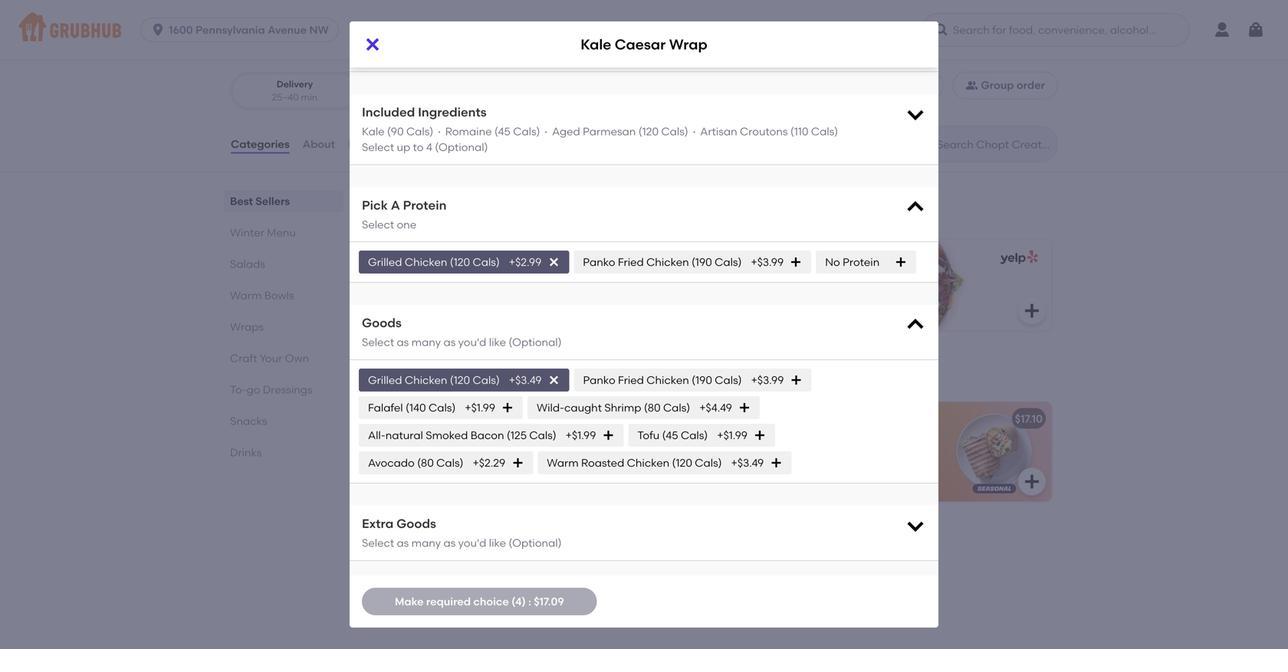 Task type: locate. For each thing, give the bounding box(es) containing it.
1 grilled from the top
[[368, 256, 402, 269]]

1 chips, from the left
[[386, 481, 417, 494]]

spicy jalapeño goddess wrap image
[[937, 402, 1052, 502]]

2 chips, from the left
[[730, 481, 760, 494]]

cals) up spicy jalapeño goddess salad
[[473, 374, 500, 387]]

goddess
[[471, 412, 517, 425], [814, 412, 861, 425]]

2 grilled from the top
[[368, 374, 402, 387]]

black for spicy jalapeño goddess wrap
[[730, 450, 759, 463]]

$10.61
[[389, 299, 419, 312]]

1 horizontal spatial sellers
[[413, 191, 467, 211]]

craft inside craft your own salad $10.96 +
[[732, 280, 760, 293]]

sellers inside best sellers most ordered on grubhub
[[413, 191, 467, 211]]

1 horizontal spatial and
[[859, 481, 880, 494]]

jalapeño right +$4.49
[[761, 412, 812, 425]]

select down extra
[[362, 537, 394, 550]]

1 horizontal spatial blend
[[834, 496, 863, 509]]

fried
[[421, 434, 445, 447], [765, 434, 788, 447]]

fresh for salad
[[493, 434, 519, 447]]

+$1.99
[[465, 401, 495, 414], [566, 429, 596, 442], [717, 429, 748, 442]]

craft down wraps
[[230, 352, 257, 365]]

0 vertical spatial fried
[[618, 256, 644, 269]]

select inside included ingredients kale (90 cals) ∙ romaine (45 cals) ∙ aged parmesan (120 cals) ∙ artisan croutons (110 cals) select up to 4 (optional)
[[362, 141, 394, 154]]

0 horizontal spatial spicy
[[386, 412, 415, 425]]

warm roasted chicken (120 cals)
[[547, 456, 722, 469]]

+$3.49 up wild-
[[509, 374, 542, 387]]

0 horizontal spatial romaine
[[469, 481, 513, 494]]

snacks
[[230, 415, 267, 428]]

0 horizontal spatial vegetables,
[[386, 465, 447, 478]]

0 horizontal spatial +$3.49
[[509, 374, 542, 387]]

2 +$3.99 from the top
[[751, 374, 784, 387]]

as right serrano
[[444, 537, 456, 550]]

2 & from the left
[[781, 496, 789, 509]]

own
[[788, 280, 812, 293], [285, 352, 309, 365]]

(80 right avocado
[[417, 456, 434, 469]]

winter menu down best sellers
[[230, 226, 296, 239]]

1 fried from the left
[[421, 434, 445, 447]]

1 like from the top
[[489, 336, 506, 349]]

2 yelp image from the left
[[997, 250, 1038, 265]]

protein inside the pick a protein select one
[[403, 198, 446, 213]]

0 vertical spatial winter menu
[[230, 226, 296, 239]]

0 horizontal spatial jalapeño
[[418, 412, 468, 425]]

1 +$3.99 from the top
[[751, 256, 784, 269]]

1 horizontal spatial spicy
[[799, 450, 826, 463]]

romaine for salad
[[469, 481, 513, 494]]

spicy down spicy jalapeño goddess wrap
[[799, 450, 826, 463]]

salad for spicy jalapeño goddess salad
[[520, 412, 551, 425]]

bacon
[[471, 429, 504, 442]]

avocado
[[368, 456, 415, 469]]

yelp image
[[654, 250, 695, 265], [997, 250, 1038, 265]]

(190
[[692, 256, 712, 269], [692, 374, 712, 387]]

2 spicy from the left
[[730, 412, 759, 425]]

chicken, for salad
[[448, 434, 491, 447]]

(optional) down romaine
[[435, 141, 488, 154]]

1 vertical spatial many
[[411, 537, 441, 550]]

2 pickled from the left
[[828, 450, 866, 463]]

select inside goods select as many as you'd like (optional)
[[362, 336, 394, 349]]

(120 up kale caesar wrap $10.61 +
[[450, 256, 470, 269]]

0 horizontal spatial (80
[[417, 456, 434, 469]]

1 vertical spatial craft
[[230, 352, 257, 365]]

like inside extra goods select as many as you'd like (optional)
[[489, 537, 506, 550]]

wrap
[[669, 36, 707, 53], [456, 280, 485, 293], [864, 412, 893, 425]]

1 horizontal spatial romaine
[[813, 481, 856, 494]]

blend for salad
[[490, 496, 520, 509]]

cals) right (140
[[429, 401, 456, 414]]

spicy
[[455, 450, 482, 463], [799, 450, 826, 463]]

caesar
[[615, 36, 666, 53], [415, 280, 453, 293]]

1 horizontal spatial goddess
[[814, 412, 861, 425]]

winter menu
[[230, 226, 296, 239], [374, 366, 476, 386]]

panko up wild-caught shrimp (80 cals)
[[583, 374, 615, 387]]

0 vertical spatial grilled chicken (120 cals)
[[368, 256, 500, 269]]

spicy for spicy jalapeño goddess salad
[[386, 412, 415, 425]]

0 horizontal spatial spicy
[[455, 450, 482, 463]]

radish, for wrap
[[865, 434, 900, 447]]

grilled chicken (120 cals) for protein
[[368, 256, 500, 269]]

group order
[[981, 79, 1045, 92]]

fried up avocado (80 cals)
[[421, 434, 445, 447]]

option group
[[230, 72, 493, 110]]

2 + from the left
[[764, 299, 770, 312]]

fresh down spicy jalapeño goddess wrap
[[837, 434, 862, 447]]

radish, for salad
[[521, 434, 556, 447]]

you'd
[[458, 336, 486, 349], [458, 537, 486, 550]]

yelp image for craft your own salad
[[997, 250, 1038, 265]]

0 vertical spatial grilled
[[368, 256, 402, 269]]

romaine
[[445, 125, 492, 138]]

0 horizontal spatial fresh
[[493, 434, 519, 447]]

cotija
[[449, 465, 479, 478], [793, 465, 822, 478]]

warm left roasted
[[547, 456, 579, 469]]

∙ down ingredients
[[436, 125, 443, 138]]

goods select as many as you'd like (optional)
[[362, 316, 562, 349]]

choice
[[473, 595, 509, 608]]

∙
[[436, 125, 443, 138], [543, 125, 549, 138], [691, 125, 698, 138]]

radish,
[[521, 434, 556, 447], [865, 434, 900, 447]]

2 goddess from the left
[[814, 412, 861, 425]]

+$3.49 down +$4.49
[[731, 456, 764, 469]]

spicy down all-natural smoked bacon (125 cals)
[[455, 450, 482, 463]]

2 grilled chicken (120 cals) from the top
[[368, 374, 500, 387]]

1 you'd from the top
[[458, 336, 486, 349]]

1 cilantro from the left
[[448, 496, 488, 509]]

1 cheese, from the left
[[481, 465, 521, 478]]

∙ left aged
[[543, 125, 549, 138]]

0 horizontal spatial tortilla
[[524, 465, 557, 478]]

heatwave
[[430, 525, 484, 538]]

1 chicken, from the left
[[448, 434, 491, 447]]

1 vertical spatial own
[[285, 352, 309, 365]]

fresh up +$2.29
[[493, 434, 519, 447]]

pickled down spicy jalapeño goddess wrap
[[828, 450, 866, 463]]

scallions, down spicy jalapeño goddess wrap
[[763, 481, 810, 494]]

1 horizontal spatial salad
[[815, 280, 846, 293]]

1 horizontal spatial cabbage
[[730, 496, 778, 509]]

required
[[426, 595, 471, 608]]

1 radish, from the left
[[521, 434, 556, 447]]

to-go dressings
[[230, 383, 312, 396]]

parmesan
[[583, 125, 636, 138]]

(80 up tofu
[[644, 401, 661, 414]]

2 cotija from the left
[[793, 465, 822, 478]]

2 romaine from the left
[[813, 481, 856, 494]]

2 horizontal spatial kale
[[581, 36, 611, 53]]

winter up salads
[[230, 226, 264, 239]]

goods inside goods select as many as you'd like (optional)
[[362, 316, 402, 331]]

0 vertical spatial salad
[[815, 280, 846, 293]]

Search Chopt Creative Salad Co. search field
[[935, 137, 1053, 152]]

1 horizontal spatial vegetables,
[[730, 465, 790, 478]]

romaine down +$2.29
[[469, 481, 513, 494]]

+$4.49
[[699, 401, 732, 414]]

1 fresh from the left
[[493, 434, 519, 447]]

aged
[[552, 125, 580, 138]]

0 horizontal spatial chicken,
[[448, 434, 491, 447]]

(45 right tofu
[[662, 429, 678, 442]]

2 scallions, from the left
[[763, 481, 810, 494]]

1 romaine from the left
[[469, 481, 513, 494]]

1 goddess from the left
[[471, 412, 517, 425]]

& for spicy jalapeño goddess salad
[[437, 496, 445, 509]]

+$3.49 for grilled chicken (120 cals)
[[509, 374, 542, 387]]

cals) down +$4.49
[[681, 429, 708, 442]]

1 horizontal spatial fresh
[[837, 434, 862, 447]]

your up $10.96
[[762, 280, 786, 293]]

fried down spicy jalapeño goddess wrap
[[765, 434, 788, 447]]

+$1.99 up bacon on the bottom left
[[465, 401, 495, 414]]

+$1.99 down caught
[[566, 429, 596, 442]]

menu
[[267, 226, 296, 239], [432, 366, 476, 386]]

0 horizontal spatial $17.10
[[671, 412, 699, 425]]

as left heatwave
[[397, 537, 409, 550]]

0 horizontal spatial +$1.99
[[465, 401, 495, 414]]

sellers down categories button
[[256, 195, 290, 208]]

ordered
[[402, 213, 443, 226]]

2 cabbage from the left
[[730, 496, 778, 509]]

0 horizontal spatial pickled
[[485, 450, 522, 463]]

many
[[411, 336, 441, 349], [411, 537, 441, 550]]

cheese,
[[481, 465, 521, 478], [825, 465, 865, 478]]

spicy jalapeño goddess salad image
[[593, 402, 708, 502]]

select down "pick"
[[362, 218, 394, 231]]

cilantro for wrap
[[791, 496, 831, 509]]

$17.10
[[671, 412, 699, 425], [1015, 412, 1043, 425]]

fresh for wrap
[[837, 434, 862, 447]]

2 min from the left
[[452, 92, 469, 103]]

0 vertical spatial +$3.49
[[509, 374, 542, 387]]

0 horizontal spatial black
[[386, 450, 415, 463]]

2 horizontal spatial wrap
[[864, 412, 893, 425]]

panko fried chicken, fresh radish, black beans, spicy pickled vegetables, cotija cheese, tortilla chips, scallions, romaine and cabbage & cilantro blend for wrap
[[730, 434, 901, 509]]

0 horizontal spatial own
[[285, 352, 309, 365]]

1 horizontal spatial yelp image
[[997, 250, 1038, 265]]

min down delivery
[[301, 92, 318, 103]]

a
[[391, 198, 400, 213]]

1 horizontal spatial scallions,
[[763, 481, 810, 494]]

2 fresh from the left
[[837, 434, 862, 447]]

panko fried chicken, fresh radish, black beans, spicy pickled vegetables, cotija cheese, tortilla chips, scallions, romaine and cabbage & cilantro blend
[[386, 434, 557, 509], [730, 434, 901, 509]]

pickled for wrap
[[828, 450, 866, 463]]

like inside goods select as many as you'd like (optional)
[[489, 336, 506, 349]]

1 vegetables, from the left
[[386, 465, 447, 478]]

0 vertical spatial your
[[762, 280, 786, 293]]

3 select from the top
[[362, 336, 394, 349]]

1 vertical spatial +$3.49
[[731, 456, 764, 469]]

0 horizontal spatial (45
[[494, 125, 511, 138]]

1 ∙ from the left
[[436, 125, 443, 138]]

0 vertical spatial many
[[411, 336, 441, 349]]

0 vertical spatial menu
[[267, 226, 296, 239]]

select down (90
[[362, 141, 394, 154]]

1 horizontal spatial cotija
[[793, 465, 822, 478]]

best up most
[[374, 191, 410, 211]]

goods right extra
[[396, 516, 436, 531]]

(120
[[638, 125, 659, 138], [450, 256, 470, 269], [450, 374, 470, 387], [672, 456, 692, 469]]

1 horizontal spatial winter
[[374, 366, 428, 386]]

2 vertical spatial wrap
[[864, 412, 893, 425]]

0 horizontal spatial panko fried chicken, fresh radish, black beans, spicy pickled vegetables, cotija cheese, tortilla chips, scallions, romaine and cabbage & cilantro blend
[[386, 434, 557, 509]]

2 vegetables, from the left
[[730, 465, 790, 478]]

:
[[528, 595, 531, 608]]

2 chicken, from the left
[[791, 434, 834, 447]]

vegetables, down natural
[[386, 465, 447, 478]]

1 grilled chicken (120 cals) from the top
[[368, 256, 500, 269]]

0 horizontal spatial cotija
[[449, 465, 479, 478]]

•
[[418, 92, 422, 103]]

you'd down kale caesar wrap $10.61 +
[[458, 336, 486, 349]]

1 horizontal spatial min
[[452, 92, 469, 103]]

+$3.99 up craft your own salad $10.96 +
[[751, 256, 784, 269]]

kale caesar wrap
[[581, 36, 707, 53]]

protein up ordered
[[403, 198, 446, 213]]

wild-
[[537, 401, 564, 414]]

cheese, down spicy jalapeño goddess wrap
[[825, 465, 865, 478]]

1 horizontal spatial spicy
[[730, 412, 759, 425]]

1 tortilla from the left
[[524, 465, 557, 478]]

as down kale caesar wrap $10.61 +
[[444, 336, 456, 349]]

cals) up tofu (45 cals)
[[663, 401, 690, 414]]

2 black from the left
[[730, 450, 759, 463]]

0 vertical spatial (45
[[494, 125, 511, 138]]

0 vertical spatial goods
[[362, 316, 402, 331]]

1 panko fried chicken, fresh radish, black beans, spicy pickled vegetables, cotija cheese, tortilla chips, scallions, romaine and cabbage & cilantro blend from the left
[[386, 434, 557, 509]]

cabbage
[[386, 496, 434, 509], [730, 496, 778, 509]]

2 horizontal spatial +$1.99
[[717, 429, 748, 442]]

1 blend from the left
[[490, 496, 520, 509]]

0 horizontal spatial chips,
[[386, 481, 417, 494]]

order
[[1017, 79, 1045, 92]]

sellers for best sellers
[[256, 195, 290, 208]]

sellers up on
[[413, 191, 467, 211]]

beans, for spicy jalapeño goddess wrap
[[761, 450, 796, 463]]

about
[[303, 138, 335, 151]]

&
[[437, 496, 445, 509], [781, 496, 789, 509]]

grilled chicken (120 cals) for as
[[368, 374, 500, 387]]

1 pickled from the left
[[485, 450, 522, 463]]

2 and from the left
[[859, 481, 880, 494]]

caesar for kale caesar wrap
[[615, 36, 666, 53]]

& for spicy jalapeño goddess wrap
[[781, 496, 789, 509]]

own inside craft your own salad $10.96 +
[[788, 280, 812, 293]]

pickled
[[485, 450, 522, 463], [828, 450, 866, 463]]

+$3.49 for warm roasted chicken (120 cals)
[[731, 456, 764, 469]]

your inside craft your own salad $10.96 +
[[762, 280, 786, 293]]

up
[[397, 141, 410, 154]]

(125
[[507, 429, 527, 442]]

2 cheese, from the left
[[825, 465, 865, 478]]

(optional) up the : on the left of page
[[509, 537, 562, 550]]

protein right no
[[843, 256, 880, 269]]

0 horizontal spatial cilantro
[[448, 496, 488, 509]]

1 scallions, from the left
[[419, 481, 467, 494]]

cals) up $10.96
[[715, 256, 742, 269]]

1 horizontal spatial +$1.99
[[566, 429, 596, 442]]

as down $10.61
[[397, 336, 409, 349]]

0 horizontal spatial beans,
[[418, 450, 453, 463]]

1 horizontal spatial best
[[374, 191, 410, 211]]

grilled chicken (120 cals) up kale caesar wrap $10.61 +
[[368, 256, 500, 269]]

1 and from the left
[[515, 481, 536, 494]]

winter up falafel (140 cals)
[[374, 366, 428, 386]]

(45 right romaine
[[494, 125, 511, 138]]

salad up (125 at the left of page
[[520, 412, 551, 425]]

cabbage for spicy jalapeño goddess salad
[[386, 496, 434, 509]]

1 yelp image from the left
[[654, 250, 695, 265]]

0 horizontal spatial and
[[515, 481, 536, 494]]

salad
[[815, 280, 846, 293], [520, 412, 551, 425]]

grilled down most
[[368, 256, 402, 269]]

1 vertical spatial grilled chicken (120 cals)
[[368, 374, 500, 387]]

1 min from the left
[[301, 92, 318, 103]]

black for spicy jalapeño goddess salad
[[386, 450, 415, 463]]

cals) left artisan
[[661, 125, 688, 138]]

min
[[301, 92, 318, 103], [452, 92, 469, 103]]

craft
[[732, 280, 760, 293], [230, 352, 257, 365]]

caesar inside kale caesar wrap $10.61 +
[[415, 280, 453, 293]]

1 horizontal spatial &
[[781, 496, 789, 509]]

2 vertical spatial kale
[[389, 280, 412, 293]]

1 vertical spatial fried
[[618, 374, 644, 387]]

1 black from the left
[[386, 450, 415, 463]]

chips, for spicy jalapeño goddess salad
[[386, 481, 417, 494]]

+$3.99 up spicy jalapeño goddess wrap
[[751, 374, 784, 387]]

0 vertical spatial caesar
[[615, 36, 666, 53]]

1 horizontal spatial (45
[[662, 429, 678, 442]]

0 horizontal spatial best
[[230, 195, 253, 208]]

go
[[247, 383, 260, 396]]

delivery 25–40 min
[[272, 78, 318, 103]]

svg image
[[1247, 21, 1265, 39], [934, 22, 949, 38], [905, 197, 926, 218], [548, 256, 560, 268], [895, 256, 907, 268], [905, 314, 926, 336], [548, 374, 560, 386], [790, 374, 802, 386], [501, 402, 514, 414], [738, 402, 750, 414], [602, 429, 614, 442], [754, 429, 766, 442], [512, 457, 524, 469], [905, 515, 926, 537]]

grilled chicken (120 cals) up (140
[[368, 374, 500, 387]]

panko right +$2.99
[[583, 256, 615, 269]]

2 horizontal spatial ∙
[[691, 125, 698, 138]]

fresh
[[493, 434, 519, 447], [837, 434, 862, 447]]

salad inside craft your own salad $10.96 +
[[815, 280, 846, 293]]

(80
[[644, 401, 661, 414], [417, 456, 434, 469]]

2 tortilla from the left
[[867, 465, 901, 478]]

1 spicy from the left
[[386, 412, 415, 425]]

1 horizontal spatial own
[[788, 280, 812, 293]]

1 cotija from the left
[[449, 465, 479, 478]]

cabbage for spicy jalapeño goddess wrap
[[730, 496, 778, 509]]

2 cilantro from the left
[[791, 496, 831, 509]]

warm bowls
[[230, 289, 294, 302]]

2 spicy from the left
[[799, 450, 826, 463]]

kale
[[581, 36, 611, 53], [362, 125, 385, 138], [389, 280, 412, 293]]

radish, down wild-
[[521, 434, 556, 447]]

beans, down smoked on the bottom left
[[418, 450, 453, 463]]

jalapeño up smoked on the bottom left
[[418, 412, 468, 425]]

1 select from the top
[[362, 141, 394, 154]]

black down natural
[[386, 450, 415, 463]]

best down categories button
[[230, 195, 253, 208]]

2 like from the top
[[489, 537, 506, 550]]

2 fried from the left
[[765, 434, 788, 447]]

cals) left aged
[[513, 125, 540, 138]]

you'd left bowl at the left of page
[[458, 537, 486, 550]]

chicken, down spicy jalapeño goddess salad
[[448, 434, 491, 447]]

craft up $10.96
[[732, 280, 760, 293]]

0 vertical spatial (optional)
[[435, 141, 488, 154]]

0 horizontal spatial blend
[[490, 496, 520, 509]]

select down $10.61
[[362, 336, 394, 349]]

vegetables, down spicy jalapeño goddess wrap
[[730, 465, 790, 478]]

2 panko fried chicken, fresh radish, black beans, spicy pickled vegetables, cotija cheese, tortilla chips, scallions, romaine and cabbage & cilantro blend from the left
[[730, 434, 901, 509]]

0 horizontal spatial cheese,
[[481, 465, 521, 478]]

2 panko fried chicken (190 cals) from the top
[[583, 374, 742, 387]]

scallions, down avocado (80 cals)
[[419, 481, 467, 494]]

2 blend from the left
[[834, 496, 863, 509]]

+
[[419, 299, 425, 312], [764, 299, 770, 312]]

1600 pennsylvania avenue nw button
[[140, 18, 345, 42]]

1 jalapeño from the left
[[418, 412, 468, 425]]

1 horizontal spatial cheese,
[[825, 465, 865, 478]]

many inside extra goods select as many as you'd like (optional)
[[411, 537, 441, 550]]

warm up wraps
[[230, 289, 262, 302]]

(optional) inside included ingredients kale (90 cals) ∙ romaine (45 cals) ∙ aged parmesan (120 cals) ∙ artisan croutons (110 cals) select up to 4 (optional)
[[435, 141, 488, 154]]

(optional) up wild-
[[509, 336, 562, 349]]

0 vertical spatial kale
[[581, 36, 611, 53]]

pickled down (125 at the left of page
[[485, 450, 522, 463]]

panko fried chicken, fresh radish, black beans, spicy pickled vegetables, cotija cheese, tortilla chips, scallions, romaine and cabbage & cilantro blend down spicy jalapeño goddess salad
[[386, 434, 557, 509]]

panko fried chicken, fresh radish, black beans, spicy pickled vegetables, cotija cheese, tortilla chips, scallions, romaine and cabbage & cilantro blend down spicy jalapeño goddess wrap
[[730, 434, 901, 509]]

1 + from the left
[[419, 299, 425, 312]]

own for craft your own
[[285, 352, 309, 365]]

0 vertical spatial like
[[489, 336, 506, 349]]

0 horizontal spatial goddess
[[471, 412, 517, 425]]

1 beans, from the left
[[418, 450, 453, 463]]

∙ left artisan
[[691, 125, 698, 138]]

0 vertical spatial you'd
[[458, 336, 486, 349]]

vegetables, for spicy jalapeño goddess wrap
[[730, 465, 790, 478]]

0 vertical spatial (190
[[692, 256, 712, 269]]

1 horizontal spatial caesar
[[615, 36, 666, 53]]

black down +$4.49
[[730, 450, 759, 463]]

+$1.99 down +$4.49
[[717, 429, 748, 442]]

bowl
[[487, 525, 512, 538]]

1 $17.10 from the left
[[671, 412, 699, 425]]

delivery
[[277, 78, 313, 90]]

1 horizontal spatial tortilla
[[867, 465, 901, 478]]

2 radish, from the left
[[865, 434, 900, 447]]

spicy
[[386, 412, 415, 425], [730, 412, 759, 425]]

1 many from the top
[[411, 336, 441, 349]]

panko fried chicken (190 cals) for protein
[[583, 256, 742, 269]]

1 spicy from the left
[[455, 450, 482, 463]]

cals)
[[406, 125, 433, 138], [513, 125, 540, 138], [661, 125, 688, 138], [811, 125, 838, 138], [473, 256, 500, 269], [715, 256, 742, 269], [473, 374, 500, 387], [715, 374, 742, 387], [429, 401, 456, 414], [663, 401, 690, 414], [529, 429, 556, 442], [681, 429, 708, 442], [436, 456, 463, 469], [695, 456, 722, 469]]

1 vertical spatial wrap
[[456, 280, 485, 293]]

serrano
[[386, 525, 428, 538]]

$17.10 for salad
[[671, 412, 699, 425]]

2 you'd from the top
[[458, 537, 486, 550]]

2 beans, from the left
[[761, 450, 796, 463]]

1 vertical spatial menu
[[432, 366, 476, 386]]

2 jalapeño from the left
[[761, 412, 812, 425]]

beans, down spicy jalapeño goddess wrap
[[761, 450, 796, 463]]

fried
[[618, 256, 644, 269], [618, 374, 644, 387]]

1 cabbage from the left
[[386, 496, 434, 509]]

1 panko fried chicken (190 cals) from the top
[[583, 256, 742, 269]]

1 vertical spatial you'd
[[458, 537, 486, 550]]

cheese, down bacon on the bottom left
[[481, 465, 521, 478]]

salad for craft your own salad $10.96 +
[[815, 280, 846, 293]]

0 horizontal spatial radish,
[[521, 434, 556, 447]]

2 many from the top
[[411, 537, 441, 550]]

as
[[397, 336, 409, 349], [444, 336, 456, 349], [397, 537, 409, 550], [444, 537, 456, 550]]

0 horizontal spatial warm
[[230, 289, 262, 302]]

1 horizontal spatial +
[[764, 299, 770, 312]]

svg image inside 1600 pennsylvania avenue nw button
[[150, 22, 166, 38]]

romaine down spicy jalapeño goddess wrap
[[813, 481, 856, 494]]

option group containing delivery 25–40 min
[[230, 72, 493, 110]]

kale inside kale caesar wrap $10.61 +
[[389, 280, 412, 293]]

goods down $10.61
[[362, 316, 402, 331]]

2 $17.10 from the left
[[1015, 412, 1043, 425]]

1 horizontal spatial fried
[[765, 434, 788, 447]]

(120 right parmesan
[[638, 125, 659, 138]]

group
[[981, 79, 1014, 92]]

svg image
[[150, 22, 166, 38], [363, 35, 382, 54], [905, 104, 926, 125], [790, 256, 802, 268], [679, 302, 698, 320], [1023, 302, 1041, 320], [770, 457, 782, 469], [679, 473, 698, 491], [1023, 473, 1041, 491]]

salad down no
[[815, 280, 846, 293]]

best inside best sellers most ordered on grubhub
[[374, 191, 410, 211]]

menu down best sellers
[[267, 226, 296, 239]]

min up ingredients
[[452, 92, 469, 103]]

1 horizontal spatial radish,
[[865, 434, 900, 447]]

most
[[374, 213, 399, 226]]

panko
[[583, 256, 615, 269], [583, 374, 615, 387], [386, 434, 419, 447], [730, 434, 762, 447]]

0 horizontal spatial &
[[437, 496, 445, 509]]

sellers
[[413, 191, 467, 211], [256, 195, 290, 208]]

1 horizontal spatial panko fried chicken, fresh radish, black beans, spicy pickled vegetables, cotija cheese, tortilla chips, scallions, romaine and cabbage & cilantro blend
[[730, 434, 901, 509]]

grilled up the falafel
[[368, 374, 402, 387]]

group order button
[[952, 72, 1058, 99]]

(optional) inside extra goods select as many as you'd like (optional)
[[509, 537, 562, 550]]

star icon image
[[230, 22, 245, 38]]

0 horizontal spatial +
[[419, 299, 425, 312]]

cals) right (110
[[811, 125, 838, 138]]

0 horizontal spatial craft
[[230, 352, 257, 365]]

wrap inside kale caesar wrap $10.61 +
[[456, 280, 485, 293]]

1 horizontal spatial warm
[[547, 456, 579, 469]]

kale for kale caesar wrap
[[581, 36, 611, 53]]

0 horizontal spatial caesar
[[415, 280, 453, 293]]

kale inside included ingredients kale (90 cals) ∙ romaine (45 cals) ∙ aged parmesan (120 cals) ∙ artisan croutons (110 cals) select up to 4 (optional)
[[362, 125, 385, 138]]

0 vertical spatial wrap
[[669, 36, 707, 53]]

1 & from the left
[[437, 496, 445, 509]]

1 horizontal spatial +$3.49
[[731, 456, 764, 469]]

4 select from the top
[[362, 537, 394, 550]]

2 select from the top
[[362, 218, 394, 231]]

winter menu up (140
[[374, 366, 476, 386]]



Task type: vqa. For each thing, say whether or not it's contained in the screenshot.


Task type: describe. For each thing, give the bounding box(es) containing it.
many inside goods select as many as you'd like (optional)
[[411, 336, 441, 349]]

own for craft your own salad $10.96 +
[[788, 280, 812, 293]]

select inside extra goods select as many as you'd like (optional)
[[362, 537, 394, 550]]

0 horizontal spatial menu
[[267, 226, 296, 239]]

reviews
[[348, 138, 391, 151]]

chips, for spicy jalapeño goddess wrap
[[730, 481, 760, 494]]

(110
[[790, 125, 808, 138]]

nw
[[309, 23, 329, 36]]

best sellers
[[230, 195, 290, 208]]

scallions, for spicy jalapeño goddess wrap
[[763, 481, 810, 494]]

+ inside craft your own salad $10.96 +
[[764, 299, 770, 312]]

0 horizontal spatial winter
[[230, 226, 264, 239]]

grilled for a
[[368, 256, 402, 269]]

panko up avocado
[[386, 434, 419, 447]]

and for salad
[[515, 481, 536, 494]]

(190 for protein
[[692, 256, 712, 269]]

cals) down tofu (45 cals)
[[695, 456, 722, 469]]

kale caesar wrap $10.61 +
[[389, 280, 485, 312]]

0.2 mi • 10–20 min
[[388, 92, 469, 103]]

3 ∙ from the left
[[691, 125, 698, 138]]

dressings
[[263, 383, 312, 396]]

good
[[325, 25, 350, 36]]

about button
[[302, 117, 336, 172]]

craft for craft your own salad $10.96 +
[[732, 280, 760, 293]]

good food
[[325, 25, 373, 36]]

goddess for wrap
[[814, 412, 861, 425]]

grilled for select
[[368, 374, 402, 387]]

1 horizontal spatial winter menu
[[374, 366, 476, 386]]

tofu
[[637, 429, 660, 442]]

reviews button
[[347, 117, 392, 172]]

avenue
[[268, 23, 307, 36]]

artisan
[[700, 125, 737, 138]]

panko down +$4.49
[[730, 434, 762, 447]]

bowls
[[264, 289, 294, 302]]

chicken, for wrap
[[791, 434, 834, 447]]

pickled for salad
[[485, 450, 522, 463]]

wild-caught shrimp (80 cals)
[[537, 401, 690, 414]]

$17.09
[[534, 595, 564, 608]]

croutons
[[740, 125, 788, 138]]

cals) down smoked on the bottom left
[[436, 456, 463, 469]]

mi
[[404, 92, 415, 103]]

you'd inside extra goods select as many as you'd like (optional)
[[458, 537, 486, 550]]

drinks
[[230, 446, 262, 459]]

tortilla for wrap
[[867, 465, 901, 478]]

pennsylvania
[[195, 23, 265, 36]]

cals) up to
[[406, 125, 433, 138]]

+$1.99 for tofu (45 cals)
[[717, 429, 748, 442]]

cheese, for wrap
[[825, 465, 865, 478]]

(optional) inside goods select as many as you'd like (optional)
[[509, 336, 562, 349]]

spicy for spicy jalapeño goddess wrap
[[730, 412, 759, 425]]

your for craft your own salad $10.96 +
[[762, 280, 786, 293]]

your for craft your own
[[260, 352, 282, 365]]

(120 down tofu (45 cals)
[[672, 456, 692, 469]]

1600
[[169, 23, 193, 36]]

extra
[[362, 516, 394, 531]]

$17.10 for wrap
[[1015, 412, 1043, 425]]

shrimp
[[604, 401, 641, 414]]

+$2.99
[[509, 256, 542, 269]]

best for best sellers most ordered on grubhub
[[374, 191, 410, 211]]

smoked
[[426, 429, 468, 442]]

spicy jalapeño goddess salad
[[386, 412, 551, 425]]

fried for protein
[[618, 256, 644, 269]]

you'd inside goods select as many as you'd like (optional)
[[458, 336, 486, 349]]

+$1.99 for all-natural smoked bacon (125 cals)
[[566, 429, 596, 442]]

0 vertical spatial (80
[[644, 401, 661, 414]]

falafel (140 cals)
[[368, 401, 456, 414]]

tofu (45 cals)
[[637, 429, 708, 442]]

pick a protein select one
[[362, 198, 446, 231]]

ingredients
[[418, 105, 487, 120]]

(120 up spicy jalapeño goddess salad
[[450, 374, 470, 387]]

(45 inside included ingredients kale (90 cals) ∙ romaine (45 cals) ∙ aged parmesan (120 cals) ∙ artisan croutons (110 cals) select up to 4 (optional)
[[494, 125, 511, 138]]

warm for warm roasted chicken (120 cals)
[[547, 456, 579, 469]]

make
[[395, 595, 424, 608]]

all-
[[368, 429, 385, 442]]

fried for as
[[618, 374, 644, 387]]

blend for wrap
[[834, 496, 863, 509]]

caught
[[564, 401, 602, 414]]

vegetables, for spicy jalapeño goddess salad
[[386, 465, 447, 478]]

cilantro for salad
[[448, 496, 488, 509]]

spicy jalapeño goddess wrap
[[730, 412, 893, 425]]

serrano heatwave bowl button
[[377, 515, 708, 614]]

natural
[[385, 429, 423, 442]]

(120 inside included ingredients kale (90 cals) ∙ romaine (45 cals) ∙ aged parmesan (120 cals) ∙ artisan croutons (110 cals) select up to 4 (optional)
[[638, 125, 659, 138]]

yelp image for kale caesar wrap
[[654, 250, 695, 265]]

beans, for spicy jalapeño goddess salad
[[418, 450, 453, 463]]

cals) left +$2.99
[[473, 256, 500, 269]]

make required choice (4) : $17.09
[[395, 595, 564, 608]]

included ingredients kale (90 cals) ∙ romaine (45 cals) ∙ aged parmesan (120 cals) ∙ artisan croutons (110 cals) select up to 4 (optional)
[[362, 105, 838, 154]]

goods inside extra goods select as many as you'd like (optional)
[[396, 516, 436, 531]]

panko fried chicken, fresh radish, black beans, spicy pickled vegetables, cotija cheese, tortilla chips, scallions, romaine and cabbage & cilantro blend for salad
[[386, 434, 557, 509]]

10–20
[[425, 92, 450, 103]]

(4)
[[511, 595, 526, 608]]

wraps
[[230, 321, 264, 334]]

1 horizontal spatial protein
[[843, 256, 880, 269]]

+$1.99 for falafel (140 cals)
[[465, 401, 495, 414]]

no
[[825, 256, 840, 269]]

goddess for salad
[[471, 412, 517, 425]]

one
[[397, 218, 416, 231]]

min inside delivery 25–40 min
[[301, 92, 318, 103]]

25–40
[[272, 92, 299, 103]]

extra goods select as many as you'd like (optional)
[[362, 516, 562, 550]]

jalapeño for spicy jalapeño goddess wrap
[[761, 412, 812, 425]]

scallions, for spicy jalapeño goddess salad
[[419, 481, 467, 494]]

pick
[[362, 198, 388, 213]]

on
[[446, 213, 459, 226]]

categories
[[231, 138, 290, 151]]

cals) up +$4.49
[[715, 374, 742, 387]]

kale for kale caesar wrap $10.61 +
[[389, 280, 412, 293]]

grubhub
[[462, 213, 508, 226]]

all-natural smoked bacon (125 cals)
[[368, 429, 556, 442]]

warm for warm bowls
[[230, 289, 262, 302]]

caesar for kale caesar wrap $10.61 +
[[415, 280, 453, 293]]

4
[[426, 141, 432, 154]]

romaine for wrap
[[813, 481, 856, 494]]

+$2.29
[[473, 456, 505, 469]]

serrano heatwave bowl image
[[593, 515, 708, 614]]

1 vertical spatial (80
[[417, 456, 434, 469]]

3.8
[[245, 23, 261, 36]]

avocado (80 cals)
[[368, 456, 463, 469]]

craft your own
[[230, 352, 309, 365]]

no protein
[[825, 256, 880, 269]]

(363)
[[264, 23, 290, 36]]

fried for spicy jalapeño goddess wrap
[[765, 434, 788, 447]]

included
[[362, 105, 415, 120]]

people icon image
[[966, 79, 978, 91]]

2 ∙ from the left
[[543, 125, 549, 138]]

cheese, for salad
[[481, 465, 521, 478]]

panko fried chicken (190 cals) for as
[[583, 374, 742, 387]]

wrap for kale caesar wrap $10.61 +
[[456, 280, 485, 293]]

cotija for wrap
[[793, 465, 822, 478]]

1 horizontal spatial menu
[[432, 366, 476, 386]]

main navigation navigation
[[0, 0, 1288, 60]]

and for wrap
[[859, 481, 880, 494]]

(140
[[406, 401, 426, 414]]

best for best sellers
[[230, 195, 253, 208]]

quantity
[[362, 43, 415, 58]]

jalapeño for spicy jalapeño goddess salad
[[418, 412, 468, 425]]

0 horizontal spatial winter menu
[[230, 226, 296, 239]]

1600 pennsylvania avenue nw
[[169, 23, 329, 36]]

craft your own salad $10.96 +
[[732, 280, 846, 312]]

0.2
[[388, 92, 401, 103]]

spicy for wrap
[[799, 450, 826, 463]]

cotija for salad
[[449, 465, 479, 478]]

salads
[[230, 258, 265, 271]]

food
[[352, 25, 373, 36]]

+$3.99 for protein
[[751, 256, 784, 269]]

sellers for best sellers most ordered on grubhub
[[413, 191, 467, 211]]

wrap for kale caesar wrap
[[669, 36, 707, 53]]

tortilla for salad
[[524, 465, 557, 478]]

92
[[299, 23, 312, 36]]

to
[[413, 141, 424, 154]]

cals) right (125 at the left of page
[[529, 429, 556, 442]]

to-
[[230, 383, 247, 396]]

roasted
[[581, 456, 624, 469]]

+$3.99 for as
[[751, 374, 784, 387]]

(190 for as
[[692, 374, 712, 387]]

best sellers most ordered on grubhub
[[374, 191, 508, 226]]

spicy for salad
[[455, 450, 482, 463]]

categories button
[[230, 117, 290, 172]]

craft for craft your own
[[230, 352, 257, 365]]

select inside the pick a protein select one
[[362, 218, 394, 231]]

fried for spicy jalapeño goddess salad
[[421, 434, 445, 447]]

+ inside kale caesar wrap $10.61 +
[[419, 299, 425, 312]]



